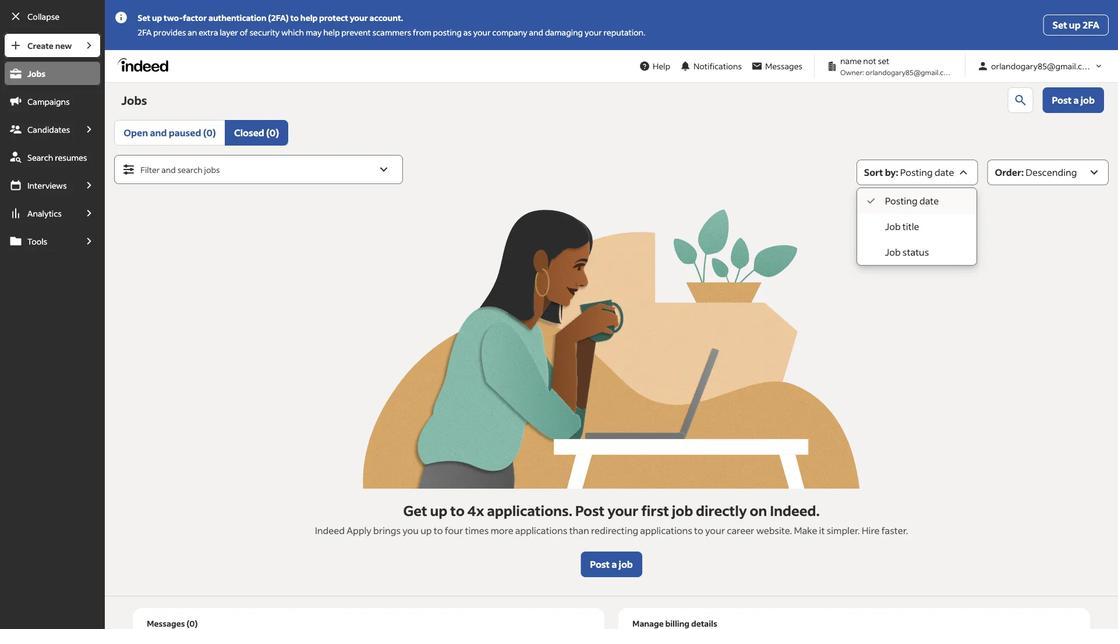 Task type: locate. For each thing, give the bounding box(es) containing it.
1 horizontal spatial help
[[323, 27, 340, 38]]

prevent
[[341, 27, 371, 38]]

more
[[491, 524, 514, 536]]

set
[[878, 56, 889, 66]]

1 vertical spatial date
[[920, 195, 939, 207]]

job down orlandogary85@gmail.com 'dropdown button' on the top of page
[[1081, 94, 1095, 106]]

company
[[492, 27, 527, 38]]

menu bar
[[0, 33, 105, 629]]

filter
[[140, 165, 160, 175]]

apply
[[347, 524, 371, 536]]

date up job title option
[[920, 195, 939, 207]]

post down orlandogary85@gmail.com 'dropdown button' on the top of page
[[1052, 94, 1072, 106]]

1 horizontal spatial post a job
[[1052, 94, 1095, 106]]

(0) for messages (0)
[[187, 618, 198, 629]]

set for set up 2fa
[[1053, 19, 1067, 31]]

0 horizontal spatial orlandogary85@gmail.com
[[866, 68, 954, 77]]

and for filter and search jobs
[[161, 165, 176, 175]]

on
[[750, 501, 767, 519]]

job
[[885, 220, 901, 232], [885, 246, 901, 258]]

indeed.
[[770, 501, 820, 519]]

a down orlandogary85@gmail.com 'dropdown button' on the top of page
[[1074, 94, 1079, 106]]

redirecting
[[591, 524, 638, 536]]

applications
[[515, 524, 568, 536], [640, 524, 692, 536]]

make
[[794, 524, 817, 536]]

0 horizontal spatial applications
[[515, 524, 568, 536]]

job left status
[[885, 246, 901, 258]]

set left two-
[[138, 13, 150, 23]]

post a job
[[1052, 94, 1095, 106], [590, 558, 633, 570]]

applications down first
[[640, 524, 692, 536]]

1 vertical spatial messages
[[147, 618, 185, 629]]

0 horizontal spatial messages
[[147, 618, 185, 629]]

help up "may"
[[300, 13, 318, 23]]

0 vertical spatial jobs
[[27, 68, 45, 79]]

indeed home image
[[118, 58, 174, 72]]

up inside set up 2fa link
[[1069, 19, 1081, 31]]

title
[[903, 220, 919, 232]]

post a job link
[[1043, 87, 1104, 113]]

and
[[529, 27, 543, 38], [150, 127, 167, 139], [161, 165, 176, 175]]

jobs up the open
[[121, 93, 147, 108]]

post inside get up to 4x applications. post your first job directly on indeed. indeed apply brings you up to four times more applications than redirecting applications to your career website. make it simpler. hire faster.
[[575, 501, 605, 519]]

search resumes
[[27, 152, 87, 162]]

help down protect
[[323, 27, 340, 38]]

order: descending
[[995, 166, 1077, 178]]

candidates
[[27, 124, 70, 135]]

filter and search jobs
[[140, 165, 220, 175]]

help
[[300, 13, 318, 23], [323, 27, 340, 38]]

jobs link
[[3, 61, 101, 86]]

and right the open
[[150, 127, 167, 139]]

up
[[152, 13, 162, 23], [1069, 19, 1081, 31], [430, 501, 448, 519], [421, 524, 432, 536]]

interviews
[[27, 180, 67, 190]]

0 horizontal spatial post a job
[[590, 558, 633, 570]]

1 vertical spatial posting
[[885, 195, 918, 207]]

provides
[[153, 27, 186, 38]]

post down redirecting on the right bottom of page
[[590, 558, 610, 570]]

to down directly
[[694, 524, 703, 536]]

than
[[569, 524, 589, 536]]

damaging
[[545, 27, 583, 38]]

1 horizontal spatial applications
[[640, 524, 692, 536]]

1 horizontal spatial jobs
[[121, 93, 147, 108]]

set inside set up 2fa link
[[1053, 19, 1067, 31]]

2 applications from the left
[[640, 524, 692, 536]]

job right first
[[672, 501, 693, 519]]

0 horizontal spatial (0)
[[187, 618, 198, 629]]

orlandogary85@gmail.com inside 'dropdown button'
[[991, 61, 1094, 71]]

set up orlandogary85@gmail.com 'dropdown button' on the top of page
[[1053, 19, 1067, 31]]

tools
[[27, 236, 47, 246]]

1 vertical spatial job
[[672, 501, 693, 519]]

up up orlandogary85@gmail.com 'dropdown button' on the top of page
[[1069, 19, 1081, 31]]

up for to
[[430, 501, 448, 519]]

1 vertical spatial post
[[575, 501, 605, 519]]

scammers
[[372, 27, 411, 38]]

2fa
[[1083, 19, 1100, 31], [138, 27, 152, 38]]

posting up job title
[[885, 195, 918, 207]]

job inside post a job button
[[619, 558, 633, 570]]

0 vertical spatial and
[[529, 27, 543, 38]]

up for two-
[[152, 13, 162, 23]]

posting right by:
[[900, 166, 933, 178]]

0 horizontal spatial a
[[612, 558, 617, 570]]

1 vertical spatial a
[[612, 558, 617, 570]]

job inside option
[[885, 220, 901, 232]]

paused
[[169, 127, 201, 139]]

job
[[1081, 94, 1095, 106], [672, 501, 693, 519], [619, 558, 633, 570]]

set up two-factor authentication (2fa) to help protect your account. 2fa provides an extra layer of security which may help prevent scammers from posting as your company and damaging your reputation.
[[138, 13, 646, 38]]

help
[[653, 61, 670, 71]]

an
[[188, 27, 197, 38]]

and for open and paused (0)
[[150, 127, 167, 139]]

name not set owner: orlandogary85@gmail.com element
[[822, 55, 958, 77]]

name
[[840, 56, 862, 66]]

may
[[306, 27, 322, 38]]

to inside set up two-factor authentication (2fa) to help protect your account. 2fa provides an extra layer of security which may help prevent scammers from posting as your company and damaging your reputation.
[[290, 13, 299, 23]]

job title
[[885, 220, 919, 232]]

orlandogary85@gmail.com up search candidates icon
[[991, 61, 1094, 71]]

date inside option
[[920, 195, 939, 207]]

1 horizontal spatial 2fa
[[1083, 19, 1100, 31]]

job down redirecting on the right bottom of page
[[619, 558, 633, 570]]

a
[[1074, 94, 1079, 106], [612, 558, 617, 570]]

posting
[[900, 166, 933, 178], [885, 195, 918, 207]]

2 horizontal spatial (0)
[[266, 127, 279, 139]]

not
[[863, 56, 876, 66]]

1 horizontal spatial orlandogary85@gmail.com
[[991, 61, 1094, 71]]

job left title
[[885, 220, 901, 232]]

1 vertical spatial and
[[150, 127, 167, 139]]

0 vertical spatial job
[[1081, 94, 1095, 106]]

to up which
[[290, 13, 299, 23]]

and right filter
[[161, 165, 176, 175]]

up left two-
[[152, 13, 162, 23]]

0 horizontal spatial 2fa
[[138, 27, 152, 38]]

a down redirecting on the right bottom of page
[[612, 558, 617, 570]]

0 vertical spatial a
[[1074, 94, 1079, 106]]

date
[[935, 166, 954, 178], [920, 195, 939, 207]]

post
[[1052, 94, 1072, 106], [575, 501, 605, 519], [590, 558, 610, 570]]

indeed
[[315, 524, 345, 536]]

1 horizontal spatial messages
[[765, 61, 803, 71]]

messages link
[[747, 55, 807, 77]]

messages for messages (0)
[[147, 618, 185, 629]]

1 vertical spatial job
[[885, 246, 901, 258]]

up right you
[[421, 524, 432, 536]]

0 horizontal spatial job
[[619, 558, 633, 570]]

0 vertical spatial post
[[1052, 94, 1072, 106]]

up right get
[[430, 501, 448, 519]]

1 vertical spatial post a job
[[590, 558, 633, 570]]

and inside filter and search jobs "element"
[[161, 165, 176, 175]]

two-
[[164, 13, 183, 23]]

notifications button
[[675, 53, 747, 79]]

your
[[350, 13, 368, 23], [473, 27, 491, 38], [585, 27, 602, 38], [608, 501, 639, 519], [705, 524, 725, 536]]

protect
[[319, 13, 348, 23]]

name not set owner: orlandogary85@gmail.com
[[840, 56, 954, 77]]

to
[[290, 13, 299, 23], [450, 501, 465, 519], [434, 524, 443, 536], [694, 524, 703, 536]]

set inside set up two-factor authentication (2fa) to help protect your account. 2fa provides an extra layer of security which may help prevent scammers from posting as your company and damaging your reputation.
[[138, 13, 150, 23]]

2 vertical spatial post
[[590, 558, 610, 570]]

messages
[[765, 61, 803, 71], [147, 618, 185, 629]]

jobs down the create new link
[[27, 68, 45, 79]]

sort by: list box
[[857, 188, 977, 265]]

job for job title
[[885, 220, 901, 232]]

post a job down orlandogary85@gmail.com 'dropdown button' on the top of page
[[1052, 94, 1095, 106]]

1 job from the top
[[885, 220, 901, 232]]

post up the than
[[575, 501, 605, 519]]

simpler.
[[827, 524, 860, 536]]

2 horizontal spatial job
[[1081, 94, 1095, 106]]

to left "four"
[[434, 524, 443, 536]]

0 vertical spatial job
[[885, 220, 901, 232]]

0 vertical spatial messages
[[765, 61, 803, 71]]

post a job down redirecting on the right bottom of page
[[590, 558, 633, 570]]

manage billing details
[[633, 618, 717, 629]]

as
[[463, 27, 472, 38]]

0 vertical spatial help
[[300, 13, 318, 23]]

2fa inside set up two-factor authentication (2fa) to help protect your account. 2fa provides an extra layer of security which may help prevent scammers from posting as your company and damaging your reputation.
[[138, 27, 152, 38]]

up inside set up two-factor authentication (2fa) to help protect your account. 2fa provides an extra layer of security which may help prevent scammers from posting as your company and damaging your reputation.
[[152, 13, 162, 23]]

2 job from the top
[[885, 246, 901, 258]]

applications down applications.
[[515, 524, 568, 536]]

0 horizontal spatial jobs
[[27, 68, 45, 79]]

date up posting date option
[[935, 166, 954, 178]]

orlandogary85@gmail.com button
[[973, 55, 1109, 77]]

account.
[[370, 13, 403, 23]]

2 vertical spatial and
[[161, 165, 176, 175]]

order:
[[995, 166, 1024, 178]]

1 horizontal spatial job
[[672, 501, 693, 519]]

expand advanced search image
[[377, 162, 391, 176]]

menu bar containing create new
[[0, 33, 105, 629]]

4x
[[467, 501, 484, 519]]

your right damaging
[[585, 27, 602, 38]]

0 vertical spatial post a job
[[1052, 94, 1095, 106]]

analytics link
[[3, 200, 77, 226]]

2 vertical spatial job
[[619, 558, 633, 570]]

1 horizontal spatial set
[[1053, 19, 1067, 31]]

orlandogary85@gmail.com down set
[[866, 68, 954, 77]]

0 horizontal spatial set
[[138, 13, 150, 23]]

and right company
[[529, 27, 543, 38]]

0 vertical spatial posting
[[900, 166, 933, 178]]



Task type: describe. For each thing, give the bounding box(es) containing it.
help button
[[634, 55, 675, 77]]

set up 2fa link
[[1043, 15, 1109, 36]]

messages for messages
[[765, 61, 803, 71]]

posting date option
[[857, 188, 977, 214]]

search
[[177, 165, 203, 175]]

posting inside option
[[885, 195, 918, 207]]

job status
[[885, 246, 929, 258]]

closed
[[234, 127, 264, 139]]

your right as
[[473, 27, 491, 38]]

post inside button
[[590, 558, 610, 570]]

search resumes link
[[3, 144, 101, 170]]

jobs
[[204, 165, 220, 175]]

orlandogary85@gmail.com inside name not set owner: orlandogary85@gmail.com
[[866, 68, 954, 77]]

it
[[819, 524, 825, 536]]

(2fa)
[[268, 13, 289, 23]]

posting
[[433, 27, 462, 38]]

applications.
[[487, 501, 572, 519]]

campaigns
[[27, 96, 70, 107]]

factor
[[183, 13, 207, 23]]

authentication
[[209, 13, 266, 23]]

collapse button
[[3, 3, 101, 29]]

create
[[27, 40, 53, 51]]

campaigns link
[[3, 89, 101, 114]]

get
[[403, 501, 427, 519]]

search
[[27, 152, 53, 162]]

your down directly
[[705, 524, 725, 536]]

four
[[445, 524, 463, 536]]

messages (0)
[[147, 618, 198, 629]]

closed (0)
[[234, 127, 279, 139]]

sort
[[864, 166, 883, 178]]

1 horizontal spatial a
[[1074, 94, 1079, 106]]

1 horizontal spatial (0)
[[203, 127, 216, 139]]

jobs inside "menu bar"
[[27, 68, 45, 79]]

interviews link
[[3, 172, 77, 198]]

status
[[903, 246, 929, 258]]

billing
[[665, 618, 690, 629]]

sort by: posting date
[[864, 166, 954, 178]]

search candidates image
[[1014, 93, 1028, 107]]

job inside post a job link
[[1081, 94, 1095, 106]]

get up to 4x applications. post your first job directly on indeed. indeed apply brings you up to four times more applications than redirecting applications to your career website. make it simpler. hire faster.
[[315, 501, 908, 536]]

owner:
[[840, 68, 864, 77]]

hire
[[862, 524, 880, 536]]

first
[[641, 501, 669, 519]]

(0) for closed (0)
[[266, 127, 279, 139]]

faster.
[[882, 524, 908, 536]]

extra
[[199, 27, 218, 38]]

job for job status
[[885, 246, 901, 258]]

posting date
[[885, 195, 939, 207]]

by:
[[885, 166, 898, 178]]

open and paused (0)
[[124, 127, 216, 139]]

your up redirecting on the right bottom of page
[[608, 501, 639, 519]]

0 horizontal spatial help
[[300, 13, 318, 23]]

tools link
[[3, 228, 77, 254]]

open
[[124, 127, 148, 139]]

your up prevent
[[350, 13, 368, 23]]

job title option
[[857, 214, 977, 239]]

security
[[250, 27, 280, 38]]

website.
[[756, 524, 792, 536]]

career
[[727, 524, 755, 536]]

1 vertical spatial help
[[323, 27, 340, 38]]

layer
[[220, 27, 238, 38]]

times
[[465, 524, 489, 536]]

post a job button
[[581, 552, 642, 577]]

details
[[691, 618, 717, 629]]

0 vertical spatial date
[[935, 166, 954, 178]]

job inside get up to 4x applications. post your first job directly on indeed. indeed apply brings you up to four times more applications than redirecting applications to your career website. make it simpler. hire faster.
[[672, 501, 693, 519]]

and inside set up two-factor authentication (2fa) to help protect your account. 2fa provides an extra layer of security which may help prevent scammers from posting as your company and damaging your reputation.
[[529, 27, 543, 38]]

post a job inside post a job button
[[590, 558, 633, 570]]

create new link
[[3, 33, 77, 58]]

to left the 4x on the left bottom of the page
[[450, 501, 465, 519]]

notifications
[[694, 61, 742, 71]]

new
[[55, 40, 72, 51]]

resumes
[[55, 152, 87, 162]]

1 vertical spatial jobs
[[121, 93, 147, 108]]

post a job inside post a job link
[[1052, 94, 1095, 106]]

candidates link
[[3, 116, 77, 142]]

from
[[413, 27, 431, 38]]

collapse
[[27, 11, 60, 22]]

set for set up two-factor authentication (2fa) to help protect your account. 2fa provides an extra layer of security which may help prevent scammers from posting as your company and damaging your reputation.
[[138, 13, 150, 23]]

a inside button
[[612, 558, 617, 570]]

which
[[281, 27, 304, 38]]

set up 2fa
[[1053, 19, 1100, 31]]

of
[[240, 27, 248, 38]]

create new
[[27, 40, 72, 51]]

directly
[[696, 501, 747, 519]]

analytics
[[27, 208, 62, 218]]

manage
[[633, 618, 664, 629]]

brings
[[373, 524, 401, 536]]

filter and search jobs element
[[115, 156, 403, 183]]

1 applications from the left
[[515, 524, 568, 536]]

up for 2fa
[[1069, 19, 1081, 31]]

reputation.
[[604, 27, 646, 38]]



Task type: vqa. For each thing, say whether or not it's contained in the screenshot.
Summary
no



